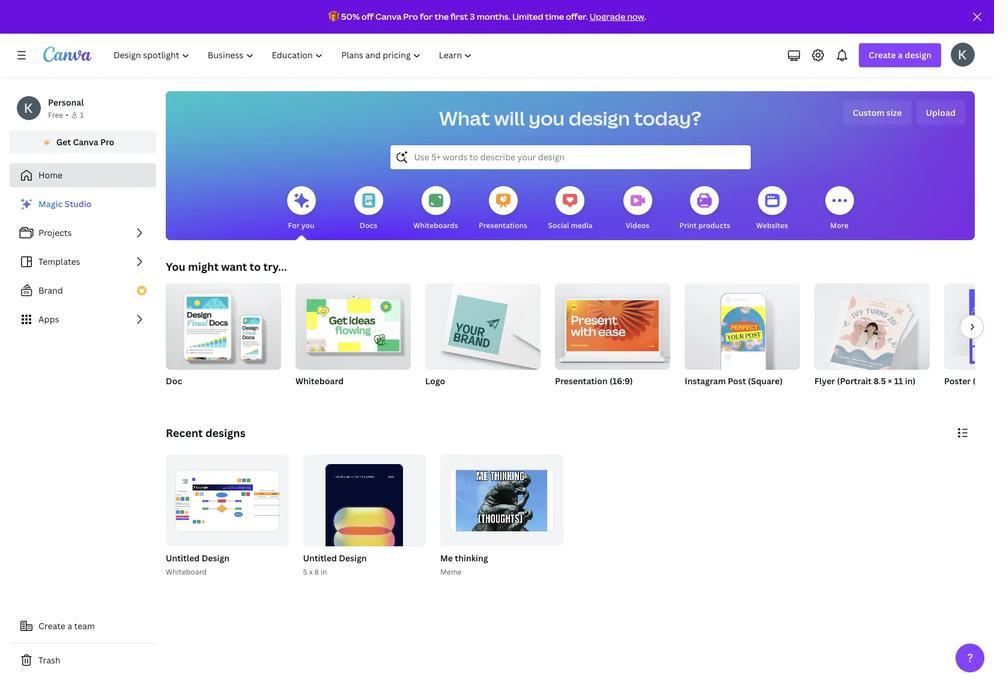 Task type: describe. For each thing, give the bounding box(es) containing it.
in)
[[905, 375, 916, 387]]

will
[[494, 105, 525, 131]]

(square)
[[748, 375, 783, 387]]

websites
[[756, 220, 788, 231]]

canva inside button
[[73, 136, 98, 148]]

size
[[887, 107, 902, 118]]

1 for 1 of 2
[[398, 533, 402, 541]]

templates
[[38, 256, 80, 267]]

team
[[74, 621, 95, 632]]

time
[[545, 11, 564, 22]]

presentations button
[[479, 178, 527, 240]]

the
[[435, 11, 449, 22]]

8.5
[[874, 375, 886, 387]]

presentation
[[555, 375, 608, 387]]

(18
[[973, 375, 985, 387]]

untitled design whiteboard
[[166, 553, 229, 578]]

studio
[[65, 198, 92, 210]]

magic studio
[[38, 198, 92, 210]]

poster
[[944, 375, 971, 387]]

designs
[[205, 426, 245, 440]]

to
[[250, 260, 261, 274]]

what will you design today?
[[439, 105, 702, 131]]

🎁 50% off canva pro for the first 3 months. limited time offer. upgrade now .
[[329, 11, 646, 22]]

for you button
[[287, 178, 316, 240]]

get canva pro button
[[10, 131, 156, 154]]

5
[[303, 567, 307, 578]]

now
[[627, 11, 644, 22]]

print
[[680, 220, 697, 231]]

group for doc
[[166, 279, 281, 370]]

trash link
[[10, 649, 156, 673]]

upload
[[926, 107, 956, 118]]

whiteboards
[[413, 220, 458, 231]]

brand
[[38, 285, 63, 296]]

recent designs
[[166, 426, 245, 440]]

brand link
[[10, 279, 156, 303]]

for you
[[288, 220, 314, 231]]

recent
[[166, 426, 203, 440]]

3
[[470, 11, 475, 22]]

custom size button
[[843, 101, 912, 125]]

flyer (portrait 8.5 × 11 in)
[[815, 375, 916, 387]]

logo group
[[425, 279, 541, 402]]

8
[[314, 567, 319, 578]]

design for untitled design whiteboard
[[202, 553, 229, 564]]

instagram post (square)
[[685, 375, 783, 387]]

free
[[48, 110, 63, 120]]

flyer (portrait 8.5 × 11 in) group
[[815, 279, 930, 402]]

upgrade
[[590, 11, 626, 22]]

create for create a team
[[38, 621, 65, 632]]

1 for 1
[[80, 110, 84, 120]]

first
[[451, 11, 468, 22]]

upload button
[[916, 101, 965, 125]]

whiteboard inside group
[[296, 375, 344, 387]]

print products
[[680, 220, 730, 231]]

whiteboards button
[[413, 178, 458, 240]]

social media
[[548, 220, 593, 231]]

untitled design button for untitled design whiteboard
[[166, 552, 229, 567]]

create a design
[[869, 49, 932, 61]]

presentation (16:9)
[[555, 375, 633, 387]]

untitled design button for untitled design 5 x 8 in
[[303, 552, 367, 567]]

group for whiteboard
[[296, 279, 411, 370]]

meme
[[440, 567, 462, 578]]

get canva pro
[[56, 136, 114, 148]]

instagram post (square) group
[[685, 279, 800, 402]]

templates link
[[10, 250, 156, 274]]

personal
[[48, 97, 84, 108]]

poster (18 × 24 in portrait) group
[[944, 284, 994, 402]]

top level navigation element
[[106, 43, 483, 67]]

design inside "dropdown button"
[[905, 49, 932, 61]]

untitled for untitled design 5 x 8 in
[[303, 553, 337, 564]]

x
[[309, 567, 313, 578]]

trash
[[38, 655, 60, 666]]

what
[[439, 105, 490, 131]]

group for flyer (portrait 8.5 × 11 in)
[[815, 279, 930, 374]]

get
[[56, 136, 71, 148]]

design for untitled design 5 x 8 in
[[339, 553, 367, 564]]

of
[[403, 533, 412, 541]]

group for logo
[[425, 279, 541, 370]]

me thinking button
[[440, 552, 488, 567]]

want
[[221, 260, 247, 274]]

(16:9)
[[610, 375, 633, 387]]

thinking
[[455, 553, 488, 564]]

might
[[188, 260, 219, 274]]

2 inside group
[[994, 375, 994, 387]]

1 of 2
[[398, 533, 418, 541]]

a for team
[[67, 621, 72, 632]]

whiteboard inside untitled design whiteboard
[[166, 567, 207, 578]]

untitled for untitled design whiteboard
[[166, 553, 200, 564]]

videos
[[626, 220, 650, 231]]

kendall parks image
[[951, 43, 975, 67]]

pro inside button
[[100, 136, 114, 148]]

doc
[[166, 375, 182, 387]]

custom
[[853, 107, 885, 118]]

social media button
[[548, 178, 593, 240]]

0 vertical spatial canva
[[375, 11, 402, 22]]

•
[[66, 110, 68, 120]]

post
[[728, 375, 746, 387]]



Task type: vqa. For each thing, say whether or not it's contained in the screenshot.
Menu Bar
no



Task type: locate. For each thing, give the bounding box(es) containing it.
1 untitled from the left
[[166, 553, 200, 564]]

1 vertical spatial 1
[[398, 533, 402, 541]]

untitled design 5 x 8 in
[[303, 553, 367, 578]]

1 vertical spatial create
[[38, 621, 65, 632]]

more button
[[825, 178, 854, 240]]

1 horizontal spatial 2
[[994, 375, 994, 387]]

2 design from the left
[[339, 553, 367, 564]]

2 × from the left
[[987, 375, 992, 387]]

for
[[288, 220, 300, 231]]

create a team
[[38, 621, 95, 632]]

0 vertical spatial 2
[[994, 375, 994, 387]]

upgrade now button
[[590, 11, 644, 22]]

print products button
[[680, 178, 730, 240]]

magic studio link
[[10, 192, 156, 216]]

apps link
[[10, 308, 156, 332]]

50%
[[341, 11, 360, 22]]

presentation (16:9) group
[[555, 279, 670, 402]]

1 design from the left
[[202, 553, 229, 564]]

0 horizontal spatial 2
[[414, 533, 418, 541]]

1 vertical spatial pro
[[100, 136, 114, 148]]

11
[[894, 375, 903, 387]]

× left 11
[[888, 375, 892, 387]]

0 horizontal spatial design
[[569, 105, 630, 131]]

you inside for you button
[[301, 220, 314, 231]]

a for design
[[898, 49, 903, 61]]

custom size
[[853, 107, 902, 118]]

a inside button
[[67, 621, 72, 632]]

you right for
[[301, 220, 314, 231]]

1 horizontal spatial ×
[[987, 375, 992, 387]]

you might want to try...
[[166, 260, 287, 274]]

1 × from the left
[[888, 375, 892, 387]]

months.
[[477, 11, 511, 22]]

create left team
[[38, 621, 65, 632]]

2 right of
[[414, 533, 418, 541]]

1 horizontal spatial you
[[529, 105, 565, 131]]

you right will
[[529, 105, 565, 131]]

whiteboard group
[[296, 279, 411, 402]]

0 vertical spatial 1
[[80, 110, 84, 120]]

1 right •
[[80, 110, 84, 120]]

projects link
[[10, 221, 156, 245]]

a
[[898, 49, 903, 61], [67, 621, 72, 632]]

0 vertical spatial whiteboard
[[296, 375, 344, 387]]

0 vertical spatial you
[[529, 105, 565, 131]]

create inside "dropdown button"
[[869, 49, 896, 61]]

offer.
[[566, 11, 588, 22]]

docs
[[360, 220, 377, 231]]

1 horizontal spatial a
[[898, 49, 903, 61]]

untitled design button
[[166, 552, 229, 567], [303, 552, 367, 567]]

0 vertical spatial a
[[898, 49, 903, 61]]

design up search search box
[[569, 105, 630, 131]]

0 vertical spatial pro
[[403, 11, 418, 22]]

0 horizontal spatial a
[[67, 621, 72, 632]]

list containing magic studio
[[10, 192, 156, 332]]

group
[[166, 279, 281, 370], [296, 279, 411, 370], [425, 279, 541, 370], [555, 279, 670, 370], [685, 279, 800, 370], [815, 279, 930, 374], [944, 284, 994, 370]]

today?
[[634, 105, 702, 131]]

0 horizontal spatial pro
[[100, 136, 114, 148]]

create a team button
[[10, 615, 156, 639]]

1 vertical spatial design
[[569, 105, 630, 131]]

home
[[38, 169, 63, 181]]

social
[[548, 220, 569, 231]]

1 vertical spatial you
[[301, 220, 314, 231]]

projects
[[38, 227, 72, 238]]

free •
[[48, 110, 68, 120]]

1 horizontal spatial untitled design button
[[303, 552, 367, 567]]

None search field
[[390, 145, 751, 169]]

canva right 'get'
[[73, 136, 98, 148]]

design inside untitled design whiteboard
[[202, 553, 229, 564]]

me thinking meme
[[440, 553, 488, 578]]

group for presentation (16:9)
[[555, 279, 670, 370]]

canva
[[375, 11, 402, 22], [73, 136, 98, 148]]

try...
[[263, 260, 287, 274]]

0 horizontal spatial design
[[202, 553, 229, 564]]

2 untitled design button from the left
[[303, 552, 367, 567]]

0 horizontal spatial you
[[301, 220, 314, 231]]

presentations
[[479, 220, 527, 231]]

1 vertical spatial whiteboard
[[166, 567, 207, 578]]

limited
[[512, 11, 543, 22]]

0 horizontal spatial ×
[[888, 375, 892, 387]]

🎁
[[329, 11, 339, 22]]

list
[[10, 192, 156, 332]]

videos button
[[623, 178, 652, 240]]

1
[[80, 110, 84, 120], [398, 533, 402, 541]]

1 horizontal spatial whiteboard
[[296, 375, 344, 387]]

1 horizontal spatial canva
[[375, 11, 402, 22]]

0 horizontal spatial whiteboard
[[166, 567, 207, 578]]

1 untitled design button from the left
[[166, 552, 229, 567]]

a left team
[[67, 621, 72, 632]]

design left kendall parks image on the top right of page
[[905, 49, 932, 61]]

off
[[361, 11, 374, 22]]

0 vertical spatial design
[[905, 49, 932, 61]]

design
[[905, 49, 932, 61], [569, 105, 630, 131]]

1 horizontal spatial create
[[869, 49, 896, 61]]

a up size
[[898, 49, 903, 61]]

design inside untitled design 5 x 8 in
[[339, 553, 367, 564]]

0 horizontal spatial 1
[[80, 110, 84, 120]]

1 left of
[[398, 533, 402, 541]]

magic
[[38, 198, 63, 210]]

1 vertical spatial 2
[[414, 533, 418, 541]]

1 horizontal spatial design
[[905, 49, 932, 61]]

1 horizontal spatial untitled
[[303, 553, 337, 564]]

untitled
[[166, 553, 200, 564], [303, 553, 337, 564]]

untitled inside untitled design whiteboard
[[166, 553, 200, 564]]

pro up home link
[[100, 136, 114, 148]]

logo
[[425, 375, 445, 387]]

me
[[440, 553, 453, 564]]

in
[[321, 567, 327, 578]]

Search search field
[[414, 146, 727, 169]]

0 horizontal spatial canva
[[73, 136, 98, 148]]

0 horizontal spatial create
[[38, 621, 65, 632]]

× right (18
[[987, 375, 992, 387]]

2 untitled from the left
[[303, 553, 337, 564]]

1 horizontal spatial design
[[339, 553, 367, 564]]

create for create a design
[[869, 49, 896, 61]]

websites button
[[756, 178, 788, 240]]

whiteboard
[[296, 375, 344, 387], [166, 567, 207, 578]]

create
[[869, 49, 896, 61], [38, 621, 65, 632]]

untitled inside untitled design 5 x 8 in
[[303, 553, 337, 564]]

design
[[202, 553, 229, 564], [339, 553, 367, 564]]

create a design button
[[859, 43, 941, 67]]

docs button
[[354, 178, 383, 240]]

instagram
[[685, 375, 726, 387]]

1 horizontal spatial pro
[[403, 11, 418, 22]]

1 vertical spatial canva
[[73, 136, 98, 148]]

0 horizontal spatial untitled
[[166, 553, 200, 564]]

a inside "dropdown button"
[[898, 49, 903, 61]]

2 right (18
[[994, 375, 994, 387]]

create up custom size
[[869, 49, 896, 61]]

flyer
[[815, 375, 835, 387]]

doc group
[[166, 279, 281, 402]]

pro left for
[[403, 11, 418, 22]]

apps
[[38, 314, 59, 325]]

0 horizontal spatial untitled design button
[[166, 552, 229, 567]]

you
[[166, 260, 185, 274]]

0 vertical spatial create
[[869, 49, 896, 61]]

1 horizontal spatial 1
[[398, 533, 402, 541]]

canva right off
[[375, 11, 402, 22]]

create inside button
[[38, 621, 65, 632]]

media
[[571, 220, 593, 231]]

home link
[[10, 163, 156, 187]]

1 vertical spatial a
[[67, 621, 72, 632]]

.
[[644, 11, 646, 22]]



